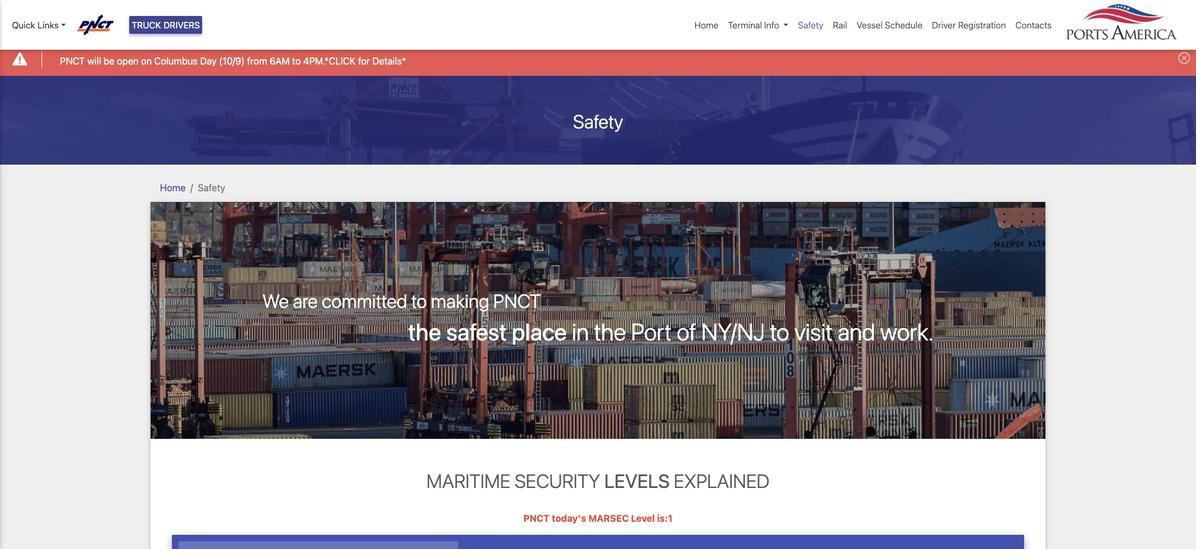 Task type: locate. For each thing, give the bounding box(es) containing it.
safety link
[[793, 14, 828, 36]]

0 vertical spatial safety
[[798, 20, 823, 30]]

vessel schedule
[[857, 20, 923, 30]]

the down making
[[408, 318, 441, 345]]

pnct today's marsec level is:1
[[523, 513, 673, 524]]

2 horizontal spatial safety
[[798, 20, 823, 30]]

home
[[695, 20, 719, 30], [160, 182, 186, 193]]

0 vertical spatial to
[[292, 55, 301, 66]]

safest
[[446, 318, 507, 345]]

schedule
[[885, 20, 923, 30]]

2 the from the left
[[594, 318, 626, 345]]

of
[[677, 318, 696, 345]]

on
[[141, 55, 152, 66]]

drivers
[[163, 20, 200, 30]]

2 vertical spatial safety
[[198, 182, 225, 193]]

place
[[512, 318, 567, 345]]

1 horizontal spatial safety
[[573, 110, 623, 133]]

1 vertical spatial safety
[[573, 110, 623, 133]]

pnct will be open on columbus day (10/9) from 6am to 4pm.*click for details* alert
[[0, 44, 1196, 76]]

to left visit
[[770, 318, 789, 345]]

are
[[293, 290, 318, 313]]

pnct left "today's"
[[523, 513, 550, 524]]

we
[[262, 290, 289, 313]]

pnct
[[60, 55, 85, 66], [493, 290, 541, 313], [523, 513, 550, 524]]

pnct left will
[[60, 55, 85, 66]]

0 horizontal spatial the
[[408, 318, 441, 345]]

pnct inside we are committed to making pnct the safest place in the port of ny/nj to visit and work.
[[493, 290, 541, 313]]

truck
[[132, 20, 161, 30]]

maritime security levels explained
[[427, 470, 770, 492]]

details*
[[372, 55, 406, 66]]

committed
[[322, 290, 407, 313]]

to left making
[[411, 290, 427, 313]]

open
[[117, 55, 139, 66]]

links
[[38, 20, 59, 30]]

2 horizontal spatial to
[[770, 318, 789, 345]]

rail
[[833, 20, 847, 30]]

1 horizontal spatial the
[[594, 318, 626, 345]]

contacts link
[[1011, 14, 1057, 36]]

0 horizontal spatial home link
[[160, 182, 186, 193]]

quick links link
[[12, 18, 66, 32]]

0 horizontal spatial safety
[[198, 182, 225, 193]]

close image
[[1178, 52, 1190, 64]]

port
[[631, 318, 672, 345]]

1 horizontal spatial home
[[695, 20, 719, 30]]

2 vertical spatial pnct
[[523, 513, 550, 524]]

0 horizontal spatial home
[[160, 182, 186, 193]]

0 vertical spatial home link
[[690, 14, 723, 36]]

home link
[[690, 14, 723, 36], [160, 182, 186, 193]]

pnct up place on the left bottom of the page
[[493, 290, 541, 313]]

pnct for pnct today's marsec level is:1
[[523, 513, 550, 524]]

to
[[292, 55, 301, 66], [411, 290, 427, 313], [770, 318, 789, 345]]

the right in
[[594, 318, 626, 345]]

contacts
[[1016, 20, 1052, 30]]

0 horizontal spatial to
[[292, 55, 301, 66]]

for
[[358, 55, 370, 66]]

0 vertical spatial pnct
[[60, 55, 85, 66]]

pnct inside pnct will be open on columbus day (10/9) from 6am to 4pm.*click for details* link
[[60, 55, 85, 66]]

the
[[408, 318, 441, 345], [594, 318, 626, 345]]

to right the 6am
[[292, 55, 301, 66]]

truck drivers link
[[129, 16, 202, 34]]

be
[[104, 55, 114, 66]]

4pm.*click
[[303, 55, 356, 66]]

and
[[838, 318, 875, 345]]

1 horizontal spatial to
[[411, 290, 427, 313]]

tab list
[[172, 535, 1024, 549]]

quick
[[12, 20, 35, 30]]

1 vertical spatial pnct
[[493, 290, 541, 313]]

driver
[[932, 20, 956, 30]]

explained
[[674, 470, 770, 492]]

registration
[[958, 20, 1006, 30]]

safety
[[798, 20, 823, 30], [573, 110, 623, 133], [198, 182, 225, 193]]



Task type: describe. For each thing, give the bounding box(es) containing it.
1 vertical spatial home
[[160, 182, 186, 193]]

to inside alert
[[292, 55, 301, 66]]

ny/nj
[[701, 318, 765, 345]]

columbus
[[154, 55, 198, 66]]

will
[[87, 55, 101, 66]]

driver registration link
[[927, 14, 1011, 36]]

is:1
[[657, 513, 673, 524]]

rail link
[[828, 14, 852, 36]]

in
[[572, 318, 589, 345]]

visit
[[794, 318, 833, 345]]

from
[[247, 55, 267, 66]]

maritime
[[427, 470, 510, 492]]

today's
[[552, 513, 586, 524]]

we are committed to making pnct the safest place in the port of ny/nj to visit and work.
[[262, 290, 934, 345]]

pnct will be open on columbus day (10/9) from 6am to 4pm.*click for details* link
[[60, 54, 406, 68]]

0 vertical spatial home
[[695, 20, 719, 30]]

terminal
[[728, 20, 762, 30]]

1 horizontal spatial home link
[[690, 14, 723, 36]]

terminal info link
[[723, 14, 793, 36]]

vessel schedule link
[[852, 14, 927, 36]]

day
[[200, 55, 217, 66]]

quick links
[[12, 20, 59, 30]]

truck drivers
[[132, 20, 200, 30]]

2 vertical spatial to
[[770, 318, 789, 345]]

pnct will be open on columbus day (10/9) from 6am to 4pm.*click for details*
[[60, 55, 406, 66]]

driver registration
[[932, 20, 1006, 30]]

levels
[[604, 470, 670, 492]]

info
[[764, 20, 779, 30]]

security
[[515, 470, 600, 492]]

(10/9)
[[219, 55, 245, 66]]

6am
[[270, 55, 290, 66]]

1 vertical spatial home link
[[160, 182, 186, 193]]

level
[[631, 513, 655, 524]]

pnct for pnct will be open on columbus day (10/9) from 6am to 4pm.*click for details*
[[60, 55, 85, 66]]

making
[[431, 290, 489, 313]]

1 the from the left
[[408, 318, 441, 345]]

marsec
[[588, 513, 629, 524]]

1 vertical spatial to
[[411, 290, 427, 313]]

terminal info
[[728, 20, 779, 30]]

vessel
[[857, 20, 883, 30]]

work.
[[880, 318, 934, 345]]



Task type: vqa. For each thing, say whether or not it's contained in the screenshot.
MARSEC
yes



